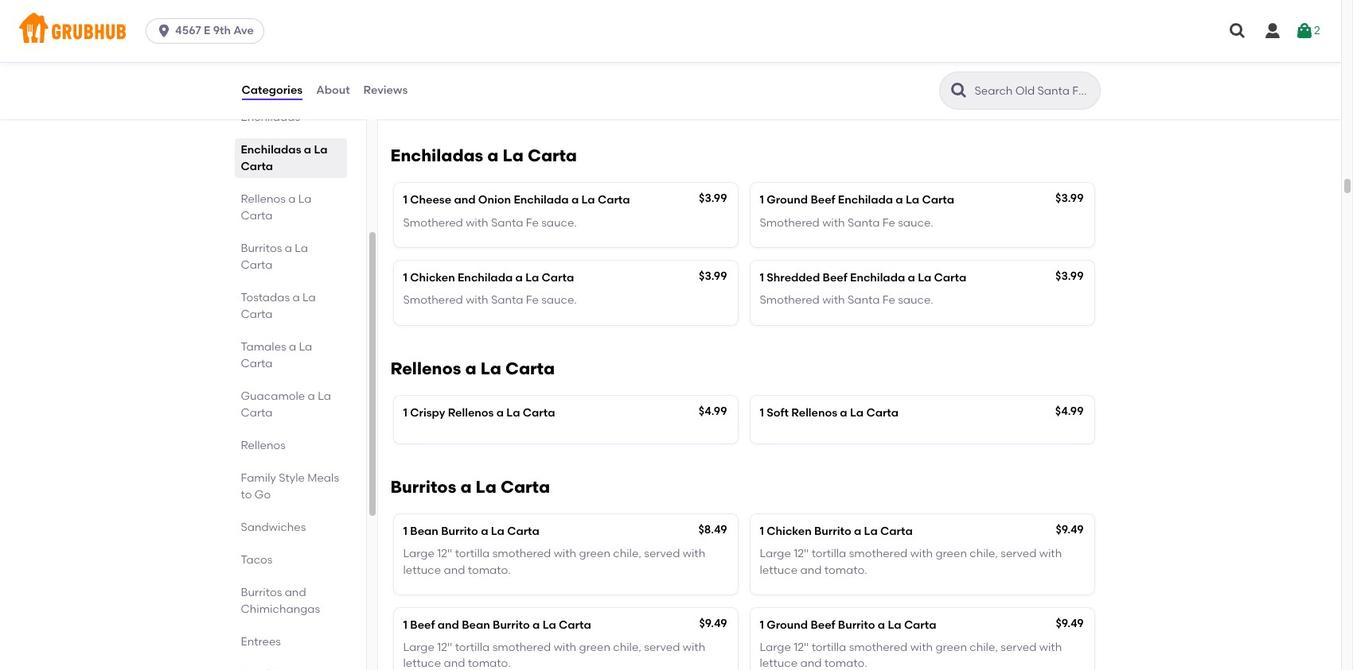 Task type: locate. For each thing, give the bounding box(es) containing it.
0 horizontal spatial $4.99
[[699, 405, 727, 418]]

with
[[642, 68, 665, 81], [593, 84, 615, 97], [466, 216, 488, 230], [822, 216, 845, 230], [466, 294, 488, 307], [822, 294, 845, 307], [554, 548, 576, 561], [683, 548, 705, 561], [910, 548, 933, 561], [1039, 548, 1062, 561], [554, 642, 576, 655], [683, 642, 705, 655], [910, 642, 933, 655], [1039, 642, 1062, 655]]

burritos
[[241, 242, 282, 255], [390, 477, 456, 497], [241, 587, 282, 600]]

enchiladas a la carta down categories button at the top of the page
[[241, 143, 328, 174]]

tortilla down 1 ground beef burrito a la carta
[[812, 642, 846, 655]]

crispy
[[410, 406, 445, 420]]

to
[[241, 489, 252, 502]]

$3.99 for 1 chicken enchilada a la carta
[[699, 270, 727, 283]]

green for 1 bean burrito a la carta
[[579, 548, 610, 561]]

smothered with santa fe sauce. down the onion
[[403, 216, 577, 230]]

green
[[579, 548, 610, 561], [936, 548, 967, 561], [579, 642, 610, 655], [936, 642, 967, 655]]

4567
[[175, 24, 201, 37]]

1 horizontal spatial two
[[498, 84, 518, 97]]

0 vertical spatial burritos a la carta
[[241, 242, 308, 272]]

tomato. down the 1 chicken burrito a la carta at bottom right
[[824, 564, 867, 577]]

santa for cheese
[[491, 216, 523, 230]]

santa down 1 ground beef enchilada a la carta at the right
[[848, 216, 880, 230]]

smothered down shredded
[[760, 294, 820, 307]]

lettuce for 1 beef and bean burrito a la carta
[[403, 658, 441, 671]]

smothered with santa fe sauce. for chicken
[[403, 294, 577, 307]]

of right choice
[[445, 51, 455, 65]]

1 vertical spatial bean
[[462, 619, 490, 633]]

la inside burritos a la carta
[[295, 242, 308, 255]]

shredded
[[515, 68, 567, 81]]

jack
[[403, 84, 430, 97]]

0 horizontal spatial chicken
[[410, 271, 455, 285]]

smothered up shredded
[[760, 216, 820, 230]]

smothered down cheese
[[403, 216, 463, 230]]

1 horizontal spatial rellenos a la carta
[[390, 359, 555, 379]]

chicken,
[[589, 51, 634, 65]]

burritos a la carta up 1 bean burrito a la carta
[[390, 477, 550, 497]]

tortilla down 1 beef and bean burrito a la carta
[[455, 642, 490, 655]]

la inside "guacamole a la carta"
[[318, 390, 331, 404]]

smothered with santa fe sauce. for cheese
[[403, 216, 577, 230]]

cheese
[[403, 68, 442, 81], [433, 84, 471, 97]]

0 horizontal spatial of
[[445, 51, 455, 65]]

two up onion
[[458, 51, 478, 65]]

1 vertical spatial burritos a la carta
[[390, 477, 550, 497]]

smothered down 1 chicken enchilada a la carta
[[403, 294, 463, 307]]

0 vertical spatial burritos
[[241, 242, 282, 255]]

12" for bean
[[437, 548, 452, 561]]

two
[[458, 51, 478, 65], [498, 84, 518, 97]]

sandwiches
[[241, 521, 306, 535]]

carta inside enchiladas a la carta
[[241, 160, 273, 174]]

fe down 1 ground beef enchilada a la carta at the right
[[883, 216, 895, 230]]

0 horizontal spatial svg image
[[156, 23, 172, 39]]

$4.99 for 1 soft rellenos a la carta
[[1055, 405, 1084, 418]]

1 horizontal spatial chicken
[[767, 525, 812, 539]]

2 ground from the top
[[767, 619, 808, 633]]

$3.99 for 1 shredded beef enchilada a la carta
[[1055, 270, 1084, 283]]

burritos up 1 bean burrito a la carta
[[390, 477, 456, 497]]

categories
[[242, 83, 303, 97]]

svg image
[[1295, 21, 1314, 41]]

enchilada
[[514, 194, 569, 207], [838, 194, 893, 207], [458, 271, 513, 285], [850, 271, 905, 285]]

sauce. for 1 shredded beef enchilada a la carta
[[898, 294, 933, 307]]

fe for 1 shredded beef enchilada a la carta
[[883, 294, 895, 307]]

la
[[314, 143, 328, 157], [503, 146, 524, 166], [298, 193, 312, 206], [581, 194, 595, 207], [906, 194, 919, 207], [295, 242, 308, 255], [525, 271, 539, 285], [918, 271, 931, 285], [302, 291, 316, 305], [299, 341, 312, 354], [480, 359, 501, 379], [318, 390, 331, 404], [506, 406, 520, 420], [850, 406, 864, 420], [476, 477, 497, 497], [491, 525, 505, 539], [864, 525, 878, 539], [543, 619, 556, 633], [888, 619, 901, 633]]

rellenos
[[241, 193, 286, 206], [390, 359, 461, 379], [448, 406, 494, 420], [791, 406, 837, 420], [241, 439, 286, 453]]

beef.
[[569, 68, 596, 81]]

santa down 1 chicken enchilada a la carta
[[491, 294, 523, 307]]

1 horizontal spatial of
[[576, 51, 586, 65]]

main navigation navigation
[[0, 0, 1341, 62]]

1 for 1 ground beef burrito a la carta
[[760, 619, 764, 633]]

carta
[[528, 146, 577, 166], [241, 160, 273, 174], [598, 194, 630, 207], [922, 194, 954, 207], [241, 209, 273, 223], [241, 259, 273, 272], [542, 271, 574, 285], [934, 271, 966, 285], [241, 308, 273, 322], [241, 357, 273, 371], [505, 359, 555, 379], [523, 406, 555, 420], [866, 406, 899, 420], [241, 407, 273, 420], [501, 477, 550, 497], [507, 525, 540, 539], [880, 525, 913, 539], [559, 619, 591, 633], [904, 619, 936, 633]]

enchiladas
[[241, 111, 300, 124], [241, 143, 301, 157], [390, 146, 483, 166]]

smothered with santa fe sauce. down 1 shredded beef enchilada a la carta
[[760, 294, 933, 307]]

2 $4.99 from the left
[[1055, 405, 1084, 418]]

tortilla down the 1 chicken burrito a la carta at bottom right
[[812, 548, 846, 561]]

family style meals to go
[[241, 472, 339, 502]]

smothered down the 1 chicken burrito a la carta at bottom right
[[849, 548, 908, 561]]

santa
[[491, 216, 523, 230], [848, 216, 880, 230], [491, 294, 523, 307], [848, 294, 880, 307]]

a
[[304, 143, 311, 157], [487, 146, 499, 166], [288, 193, 296, 206], [571, 194, 579, 207], [896, 194, 903, 207], [285, 242, 292, 255], [515, 271, 523, 285], [908, 271, 915, 285], [292, 291, 300, 305], [289, 341, 296, 354], [465, 359, 476, 379], [308, 390, 315, 404], [496, 406, 504, 420], [840, 406, 847, 420], [460, 477, 472, 497], [481, 525, 488, 539], [854, 525, 861, 539], [532, 619, 540, 633], [878, 619, 885, 633]]

topped
[[599, 68, 640, 81]]

12" down 1 ground beef burrito a la carta
[[794, 642, 809, 655]]

cheese up the charro
[[433, 84, 471, 97]]

chicken
[[410, 271, 455, 285], [767, 525, 812, 539]]

1 crispy rellenos a la carta
[[403, 406, 555, 420]]

burritos up the tostadas
[[241, 242, 282, 255]]

tomato. down 1 beef and bean burrito a la carta
[[468, 658, 511, 671]]

1 $4.99 from the left
[[699, 405, 727, 418]]

smothered with santa fe sauce. down 1 chicken enchilada a la carta
[[403, 294, 577, 307]]

4567 e 9th ave button
[[146, 18, 271, 44]]

soft
[[767, 406, 789, 420]]

large 12" tortilla smothered with green chile, served with lettuce and tomato. for 1 beef and bean burrito a la carta
[[403, 642, 705, 671]]

0 horizontal spatial rellenos a la carta
[[241, 193, 312, 223]]

$3.99 for 1 cheese and onion enchilada a la carta
[[699, 192, 727, 206]]

santa down "1 cheese and onion enchilada a la carta"
[[491, 216, 523, 230]]

large for ground
[[760, 642, 791, 655]]

burritos a la carta up the tostadas
[[241, 242, 308, 272]]

chimichangas
[[241, 603, 320, 617]]

0 vertical spatial two
[[458, 51, 478, 65]]

guacamole
[[241, 390, 305, 404]]

search icon image
[[949, 81, 968, 100]]

burritos and chimichangas
[[241, 587, 320, 617]]

0 vertical spatial ground
[[767, 194, 808, 207]]

of up beef.
[[576, 51, 586, 65]]

chicken down cheese
[[410, 271, 455, 285]]

tomato. down 1 ground beef burrito a la carta
[[824, 658, 867, 671]]

12" for chicken
[[794, 548, 809, 561]]

fe down 1 shredded beef enchilada a la carta
[[883, 294, 895, 307]]

large 12" tortilla smothered with green chile, served with lettuce and tomato.
[[403, 548, 705, 577], [760, 548, 1062, 577], [403, 642, 705, 671], [760, 642, 1062, 671]]

beef for 1 cheese and onion enchilada a la carta
[[811, 194, 835, 207]]

smothered for chicken
[[403, 294, 463, 307]]

2
[[1314, 24, 1320, 37]]

ground for large
[[767, 619, 808, 633]]

2 vertical spatial burritos
[[241, 587, 282, 600]]

chicken right $8.49
[[767, 525, 812, 539]]

0 horizontal spatial burritos a la carta
[[241, 242, 308, 272]]

0 vertical spatial chicken
[[410, 271, 455, 285]]

1 for 1 chicken burrito a la carta
[[760, 525, 764, 539]]

1 horizontal spatial enchiladas a la carta
[[390, 146, 577, 166]]

tomato. inside choice of two rolled enchiladas of chicken, ground beef, cheese and onion or shredded beef. topped with melted jack cheese and two eggs. served with spanish rice, refried or charro beans, lettuce and tomato.
[[597, 100, 640, 113]]

spanish
[[618, 84, 661, 97]]

smothered down 1 bean burrito a la carta
[[492, 548, 551, 561]]

enchiladas up cheese
[[390, 146, 483, 166]]

0 horizontal spatial bean
[[410, 525, 438, 539]]

smothered
[[403, 216, 463, 230], [760, 216, 820, 230], [403, 294, 463, 307], [760, 294, 820, 307]]

1 horizontal spatial or
[[502, 68, 513, 81]]

about
[[316, 83, 350, 97]]

0 horizontal spatial two
[[458, 51, 478, 65]]

burrito
[[441, 525, 478, 539], [814, 525, 851, 539], [493, 619, 530, 633], [838, 619, 875, 633]]

burritos up chimichangas
[[241, 587, 282, 600]]

a inside rellenos a la carta
[[288, 193, 296, 206]]

santa down 1 shredded beef enchilada a la carta
[[848, 294, 880, 307]]

shredded
[[767, 271, 820, 285]]

burritos a la carta
[[241, 242, 308, 272], [390, 477, 550, 497]]

sauce. down 1 shredded beef enchilada a la carta
[[898, 294, 933, 307]]

lettuce for 1 ground beef burrito a la carta
[[760, 658, 798, 671]]

Search Old Santa Fe Mexican Grille & Bar search field
[[973, 84, 1095, 99]]

two up beans,
[[498, 84, 518, 97]]

1 for 1 shredded beef enchilada a la carta
[[760, 271, 764, 285]]

enchiladas down categories button at the top of the page
[[241, 143, 301, 157]]

1 shredded beef enchilada a la carta
[[760, 271, 966, 285]]

chile,
[[613, 548, 641, 561], [970, 548, 998, 561], [613, 642, 641, 655], [970, 642, 998, 655]]

large
[[403, 548, 434, 561], [760, 548, 791, 561], [403, 642, 434, 655], [760, 642, 791, 655]]

la inside tostadas a la carta
[[302, 291, 316, 305]]

$3.99 for 1 ground beef enchilada a la carta
[[1055, 192, 1084, 206]]

fe down 1 chicken enchilada a la carta
[[526, 294, 539, 307]]

1 chicken enchilada a la carta
[[403, 271, 574, 285]]

1 horizontal spatial $4.99
[[1055, 405, 1084, 418]]

smothered with santa fe sauce.
[[403, 216, 577, 230], [760, 216, 933, 230], [403, 294, 577, 307], [760, 294, 933, 307]]

smothered for 1 bean burrito a la carta
[[492, 548, 551, 561]]

bean
[[410, 525, 438, 539], [462, 619, 490, 633]]

meals
[[307, 472, 339, 486]]

family
[[241, 472, 276, 486]]

2 horizontal spatial svg image
[[1263, 21, 1282, 41]]

0 vertical spatial bean
[[410, 525, 438, 539]]

served for 1 ground beef burrito a la carta
[[1001, 642, 1037, 655]]

tomato. down 1 bean burrito a la carta
[[468, 564, 511, 577]]

beef
[[811, 194, 835, 207], [823, 271, 847, 285], [410, 619, 435, 633], [811, 619, 835, 633]]

sauce. down "1 cheese and onion enchilada a la carta"
[[541, 216, 577, 230]]

a inside burritos a la carta
[[285, 242, 292, 255]]

categories button
[[241, 62, 303, 119]]

fe
[[526, 216, 539, 230], [883, 216, 895, 230], [526, 294, 539, 307], [883, 294, 895, 307]]

served
[[553, 84, 590, 97]]

of
[[445, 51, 455, 65], [576, 51, 586, 65]]

1 cheese and onion enchilada a la carta
[[403, 194, 630, 207]]

1 chicken burrito a la carta
[[760, 525, 913, 539]]

2 button
[[1295, 17, 1320, 45]]

tomato.
[[597, 100, 640, 113], [468, 564, 511, 577], [824, 564, 867, 577], [468, 658, 511, 671], [824, 658, 867, 671]]

$9.49
[[1056, 524, 1084, 537], [699, 617, 727, 631], [1056, 617, 1084, 631]]

sauce. for 1 chicken enchilada a la carta
[[541, 294, 577, 307]]

smothered down 1 ground beef burrito a la carta
[[849, 642, 908, 655]]

carta inside "guacamole a la carta"
[[241, 407, 273, 420]]

lettuce
[[532, 100, 570, 113], [403, 564, 441, 577], [760, 564, 798, 577], [403, 658, 441, 671], [760, 658, 798, 671]]

rellenos a la carta
[[241, 193, 312, 223], [390, 359, 555, 379]]

beans,
[[493, 100, 530, 113]]

large 12" tortilla smothered with green chile, served with lettuce and tomato. for 1 bean burrito a la carta
[[403, 548, 705, 577]]

cheese down choice
[[403, 68, 442, 81]]

tomato. for 1 chicken burrito a la carta
[[824, 564, 867, 577]]

smothered for cheese
[[403, 216, 463, 230]]

tortilla for bean
[[455, 548, 490, 561]]

smothered for 1 chicken burrito a la carta
[[849, 548, 908, 561]]

$3.99
[[699, 192, 727, 206], [1055, 192, 1084, 206], [699, 270, 727, 283], [1055, 270, 1084, 283]]

fe down "1 cheese and onion enchilada a la carta"
[[526, 216, 539, 230]]

tortilla down 1 bean burrito a la carta
[[455, 548, 490, 561]]

about button
[[315, 62, 351, 119]]

chile, for 1 beef and bean burrito a la carta
[[613, 642, 641, 655]]

chile, for 1 ground beef burrito a la carta
[[970, 642, 998, 655]]

4567 e 9th ave
[[175, 24, 254, 37]]

smothered down 1 beef and bean burrito a la carta
[[492, 642, 551, 655]]

or down rolled
[[502, 68, 513, 81]]

smothered
[[492, 548, 551, 561], [849, 548, 908, 561], [492, 642, 551, 655], [849, 642, 908, 655]]

large 12" tortilla smothered with green chile, served with lettuce and tomato. for 1 chicken burrito a la carta
[[760, 548, 1062, 577]]

svg image
[[1228, 21, 1247, 41], [1263, 21, 1282, 41], [156, 23, 172, 39]]

12" down 1 bean burrito a la carta
[[437, 548, 452, 561]]

1 vertical spatial ground
[[767, 619, 808, 633]]

served for 1 chicken burrito a la carta
[[1001, 548, 1037, 561]]

carta inside burritos a la carta
[[241, 259, 273, 272]]

$9.49 for 1 ground beef burrito a la carta
[[1056, 617, 1084, 631]]

tomato. down 'spanish'
[[597, 100, 640, 113]]

a inside "guacamole a la carta"
[[308, 390, 315, 404]]

large for beef
[[403, 642, 434, 655]]

tortilla
[[455, 548, 490, 561], [812, 548, 846, 561], [455, 642, 490, 655], [812, 642, 846, 655]]

sauce. down 1 chicken enchilada a la carta
[[541, 294, 577, 307]]

burritos inside burritos a la carta
[[241, 242, 282, 255]]

1
[[403, 194, 408, 207], [760, 194, 764, 207], [403, 271, 408, 285], [760, 271, 764, 285], [403, 406, 408, 420], [760, 406, 764, 420], [403, 525, 408, 539], [760, 525, 764, 539], [403, 619, 408, 633], [760, 619, 764, 633]]

reviews button
[[363, 62, 409, 119]]

1 ground beef burrito a la carta
[[760, 619, 936, 633]]

1 vertical spatial or
[[441, 100, 452, 113]]

12" down 1 beef and bean burrito a la carta
[[437, 642, 452, 655]]

smothered with santa fe sauce. down 1 ground beef enchilada a la carta at the right
[[760, 216, 933, 230]]

or right refried
[[441, 100, 452, 113]]

sauce. for 1 cheese and onion enchilada a la carta
[[541, 216, 577, 230]]

enchiladas a la carta up the onion
[[390, 146, 577, 166]]

$4.99
[[699, 405, 727, 418], [1055, 405, 1084, 418]]

0 horizontal spatial enchiladas a la carta
[[241, 143, 328, 174]]

1 for 1 crispy rellenos a la carta
[[403, 406, 408, 420]]

and inside burritos and chimichangas
[[285, 587, 306, 600]]

0 vertical spatial or
[[502, 68, 513, 81]]

$9.49 for 1 chicken burrito a la carta
[[1056, 524, 1084, 537]]

served for 1 bean burrito a la carta
[[644, 548, 680, 561]]

12" down the 1 chicken burrito a la carta at bottom right
[[794, 548, 809, 561]]

tostadas a la carta
[[241, 291, 316, 322]]

sauce. for 1 ground beef enchilada a la carta
[[898, 216, 933, 230]]

charro
[[455, 100, 491, 113]]

sauce. down 1 ground beef enchilada a la carta at the right
[[898, 216, 933, 230]]

1 ground from the top
[[767, 194, 808, 207]]

1 for 1 ground beef enchilada a la carta
[[760, 194, 764, 207]]

$8.49
[[698, 524, 727, 537]]

served
[[644, 548, 680, 561], [1001, 548, 1037, 561], [644, 642, 680, 655], [1001, 642, 1037, 655]]

1 vertical spatial chicken
[[767, 525, 812, 539]]

enchiladas a la carta
[[241, 143, 328, 174], [390, 146, 577, 166]]

1 vertical spatial rellenos a la carta
[[390, 359, 555, 379]]



Task type: describe. For each thing, give the bounding box(es) containing it.
choice
[[403, 51, 442, 65]]

tortilla for chicken
[[812, 548, 846, 561]]

lettuce for 1 bean burrito a la carta
[[403, 564, 441, 577]]

1 of from the left
[[445, 51, 455, 65]]

lettuce for 1 chicken burrito a la carta
[[760, 564, 798, 577]]

smothered for 1 ground beef burrito a la carta
[[849, 642, 908, 655]]

smothered with santa fe sauce. for shredded
[[760, 294, 933, 307]]

choice of two rolled enchiladas of chicken, ground beef, cheese and onion or shredded beef. topped with melted jack cheese and two eggs. served with spanish rice, refried or charro beans, lettuce and tomato.
[[403, 51, 706, 113]]

santa for ground
[[848, 216, 880, 230]]

a inside enchiladas a la carta
[[304, 143, 311, 157]]

tortilla for beef
[[455, 642, 490, 655]]

2 of from the left
[[576, 51, 586, 65]]

cheese
[[410, 194, 451, 207]]

0 vertical spatial cheese
[[403, 68, 442, 81]]

$4.99 for 1 crispy rellenos a la carta
[[699, 405, 727, 418]]

rolled
[[481, 51, 511, 65]]

eggs.
[[521, 84, 550, 97]]

green for 1 ground beef burrito a la carta
[[936, 642, 967, 655]]

burritos inside burritos and chimichangas
[[241, 587, 282, 600]]

1 vertical spatial burritos
[[390, 477, 456, 497]]

lettuce inside choice of two rolled enchiladas of chicken, ground beef, cheese and onion or shredded beef. topped with melted jack cheese and two eggs. served with spanish rice, refried or charro beans, lettuce and tomato.
[[532, 100, 570, 113]]

large for bean
[[403, 548, 434, 561]]

ground for smothered
[[767, 194, 808, 207]]

svg image inside the 4567 e 9th ave button
[[156, 23, 172, 39]]

ground
[[637, 51, 676, 65]]

smothered for ground
[[760, 216, 820, 230]]

1 vertical spatial cheese
[[433, 84, 471, 97]]

1 ground beef enchilada a la carta
[[760, 194, 954, 207]]

smothered for shredded
[[760, 294, 820, 307]]

served for 1 beef and bean burrito a la carta
[[644, 642, 680, 655]]

la inside enchiladas a la carta
[[314, 143, 328, 157]]

choice of two rolled enchiladas of chicken, ground beef, cheese and onion or shredded beef. topped with melted jack cheese and two eggs. served with spanish rice, refried or charro beans, lettuce and tomato. button
[[394, 19, 737, 113]]

onion
[[469, 68, 499, 81]]

12" for ground
[[794, 642, 809, 655]]

la inside tamales a la carta
[[299, 341, 312, 354]]

1 for 1 chicken enchilada a la carta
[[403, 271, 408, 285]]

rellenos inside rellenos a la carta
[[241, 193, 286, 206]]

a inside tamales a la carta
[[289, 341, 296, 354]]

rice,
[[663, 84, 687, 97]]

tomato. for 1 ground beef burrito a la carta
[[824, 658, 867, 671]]

entrees
[[241, 636, 281, 649]]

smothered with santa fe sauce. for ground
[[760, 216, 933, 230]]

guacamole a la carta
[[241, 390, 331, 420]]

beef,
[[678, 51, 705, 65]]

0 horizontal spatial or
[[441, 100, 452, 113]]

0 vertical spatial rellenos a la carta
[[241, 193, 312, 223]]

reviews
[[363, 83, 408, 97]]

large for chicken
[[760, 548, 791, 561]]

fe for 1 cheese and onion enchilada a la carta
[[526, 216, 539, 230]]

green for 1 beef and bean burrito a la carta
[[579, 642, 610, 655]]

1 horizontal spatial burritos a la carta
[[390, 477, 550, 497]]

e
[[204, 24, 210, 37]]

1 bean burrito a la carta
[[403, 525, 540, 539]]

fe for 1 ground beef enchilada a la carta
[[883, 216, 895, 230]]

tortilla for ground
[[812, 642, 846, 655]]

1 for 1 soft rellenos a la carta
[[760, 406, 764, 420]]

enchiladas inside enchiladas a la carta
[[241, 143, 301, 157]]

$9.49 for 1 beef and bean burrito a la carta
[[699, 617, 727, 631]]

1 vertical spatial two
[[498, 84, 518, 97]]

large 12" tortilla smothered with green chile, served with lettuce and tomato. for 1 ground beef burrito a la carta
[[760, 642, 1062, 671]]

tamales a la carta
[[241, 341, 312, 371]]

1 horizontal spatial bean
[[462, 619, 490, 633]]

fe for 1 chicken enchilada a la carta
[[526, 294, 539, 307]]

1 for 1 beef and bean burrito a la carta
[[403, 619, 408, 633]]

chile, for 1 bean burrito a la carta
[[613, 548, 641, 561]]

1 horizontal spatial svg image
[[1228, 21, 1247, 41]]

tomato. for 1 beef and bean burrito a la carta
[[468, 658, 511, 671]]

melted
[[668, 68, 706, 81]]

style
[[279, 472, 305, 486]]

beef for 1 beef and bean burrito a la carta
[[811, 619, 835, 633]]

1 for 1 cheese and onion enchilada a la carta
[[403, 194, 408, 207]]

tomato. for 1 bean burrito a la carta
[[468, 564, 511, 577]]

chile, for 1 chicken burrito a la carta
[[970, 548, 998, 561]]

enchiladas
[[513, 51, 573, 65]]

tostadas
[[241, 291, 290, 305]]

santa for shredded
[[848, 294, 880, 307]]

ave
[[233, 24, 254, 37]]

green for 1 chicken burrito a la carta
[[936, 548, 967, 561]]

chicken for burrito
[[767, 525, 812, 539]]

go
[[255, 489, 271, 502]]

carta inside tamales a la carta
[[241, 357, 273, 371]]

a inside tostadas a la carta
[[292, 291, 300, 305]]

1 beef and bean burrito a la carta
[[403, 619, 591, 633]]

1 for 1 bean burrito a la carta
[[403, 525, 408, 539]]

chicken for enchilada
[[410, 271, 455, 285]]

enchiladas down categories
[[241, 111, 300, 124]]

beef for 1 chicken enchilada a la carta
[[823, 271, 847, 285]]

santa for chicken
[[491, 294, 523, 307]]

tamales
[[241, 341, 286, 354]]

tacos
[[241, 554, 272, 567]]

9th
[[213, 24, 231, 37]]

refried
[[403, 100, 438, 113]]

onion
[[478, 194, 511, 207]]

12" for beef
[[437, 642, 452, 655]]

smothered for 1 beef and bean burrito a la carta
[[492, 642, 551, 655]]

1 soft rellenos a la carta
[[760, 406, 899, 420]]

carta inside tostadas a la carta
[[241, 308, 273, 322]]



Task type: vqa. For each thing, say whether or not it's contained in the screenshot.
the With inside ), LETTUCE, TOMATO, ONION, FETA AND TZATZIKI SAUCE. WITH YOUR CHOICE OF FRIES OR ONION RINGS AND A FOUNTAIN DRINK.
no



